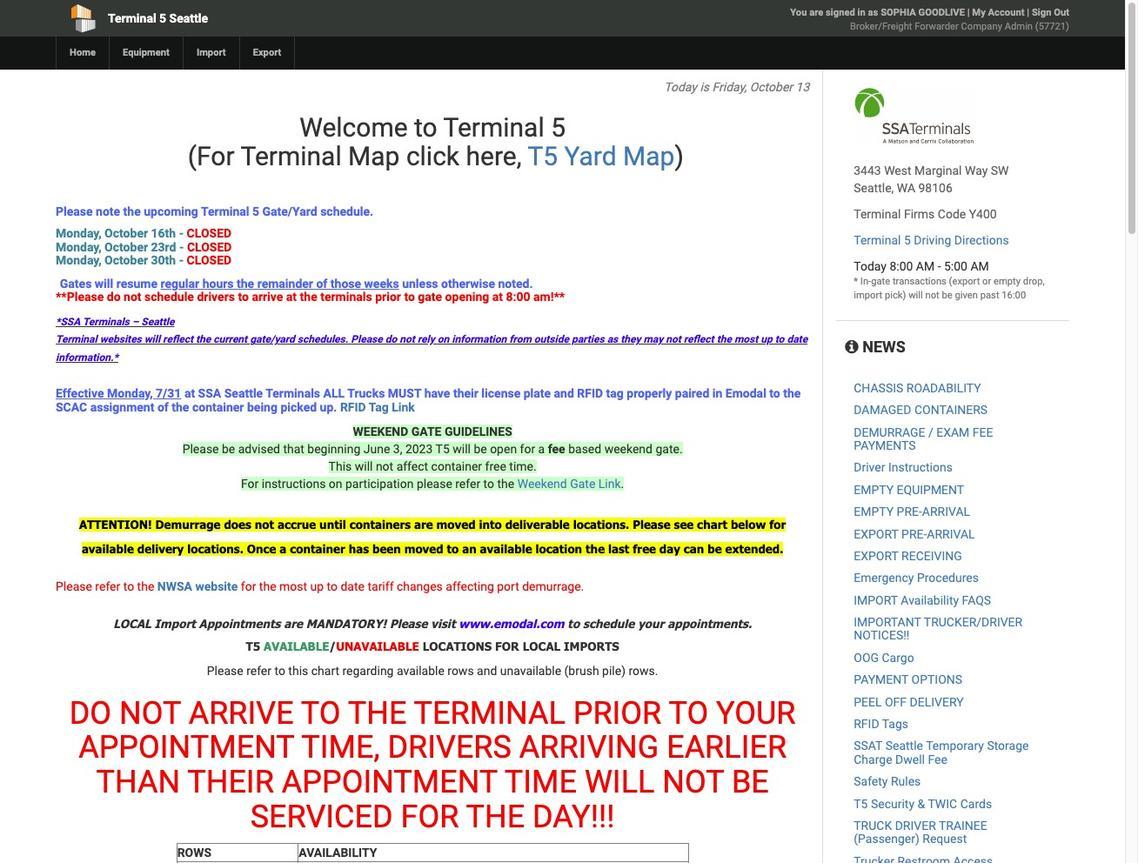 Task type: locate. For each thing, give the bounding box(es) containing it.
0 horizontal spatial /
[[329, 640, 336, 654]]

2023
[[406, 442, 433, 456]]

for inside attention! demurrage does not accrue until containers are moved into deliverable locations. please see chart below for available delivery locations. once a container has been moved to an available location the last free day can be extended.
[[770, 518, 786, 532]]

a inside attention! demurrage does not accrue until containers are moved into deliverable locations. please see chart below for available delivery locations. once a container has been moved to an available location the last free day can be extended.
[[280, 542, 287, 556]]

for up time.
[[520, 442, 536, 456]]

1 vertical spatial date
[[341, 580, 365, 594]]

/ inside "chassis roadability damaged containers demurrage / exam fee payments driver instructions empty equipment empty pre-arrival export pre-arrival export receiving emergency procedures import availability faqs important trucker/driver notices!! oog cargo payment options peel off delivery rfid tags ssat seattle temporary storage charge dwell fee safety rules t5 security & twic cards truck driver trainee (passenger) request"
[[929, 425, 934, 439]]

please inside "weekend gate guidelines please be advised that beginning june 3, 2023 t5 will be open for a fee based weekend gate. this will not affect container free time. for instructions on participation please refer to the weekend gate link ."
[[182, 442, 219, 456]]

0 horizontal spatial 8:00
[[506, 290, 531, 304]]

not left be
[[663, 764, 724, 801]]

1 vertical spatial a
[[280, 542, 287, 556]]

the left last
[[586, 542, 605, 556]]

weekend
[[518, 477, 567, 491]]

the down time.
[[497, 477, 515, 491]]

0 vertical spatial on
[[438, 334, 449, 346]]

at left ssa
[[184, 387, 195, 401]]

the right note
[[123, 205, 141, 219]]

delivery
[[910, 695, 964, 709]]

| left my
[[968, 7, 970, 18]]

from
[[509, 334, 532, 346]]

today for today is friday, october 13
[[664, 80, 697, 94]]

t5 left yard at the top of page
[[528, 141, 558, 171]]

the right hours
[[237, 276, 254, 290]]

0 vertical spatial for
[[520, 442, 536, 456]]

0 vertical spatial /
[[929, 425, 934, 439]]

pre- down "empty pre-arrival" link
[[902, 527, 927, 541]]

refer down attention!
[[95, 580, 120, 594]]

1 horizontal spatial am
[[971, 259, 990, 273]]

chart right this
[[311, 664, 340, 678]]

0 horizontal spatial gate
[[418, 290, 442, 304]]

reflect
[[163, 334, 193, 346], [684, 334, 714, 346]]

2 empty from the top
[[854, 505, 894, 519]]

admin
[[1005, 21, 1033, 32]]

today inside today                                                                                                                                                                                                                                                                                                                                                                                                                                                                                                                                                                                                                                                                                                           8:00 am - 5:00 am * in-gate transactions (export or empty drop, import pick) will not be given past 16:00
[[854, 259, 887, 273]]

ssat
[[854, 739, 883, 753]]

rfid
[[577, 387, 603, 401], [340, 400, 366, 414], [854, 717, 880, 731]]

local up unavailable
[[523, 640, 561, 654]]

import
[[854, 290, 883, 301]]

the down regarding
[[348, 695, 407, 732]]

empty down the empty equipment link
[[854, 505, 894, 519]]

pick)
[[885, 290, 907, 301]]

for right below
[[770, 518, 786, 532]]

map right yard at the top of page
[[623, 141, 675, 171]]

drop,
[[1024, 276, 1045, 287]]

refer left this
[[246, 664, 272, 678]]

are up available
[[284, 617, 303, 631]]

1 horizontal spatial to
[[669, 695, 709, 732]]

0 horizontal spatial schedule
[[145, 290, 194, 304]]

most inside *ssa terminals – seattle terminal websites will reflect the current gate/yard schedules. please do not rely on information from outside parties as they may not reflect the most up to date information.*
[[735, 334, 758, 346]]

october up resume
[[105, 253, 148, 267]]

for down www.emodal.com
[[495, 640, 519, 654]]

t5 inside "weekend gate guidelines please be advised that beginning june 3, 2023 t5 will be open for a fee based weekend gate. this will not affect container free time. for instructions on participation please refer to the weekend gate link ."
[[436, 442, 450, 456]]

upcoming
[[144, 205, 198, 219]]

1 vertical spatial do
[[385, 334, 397, 346]]

the left day!!!
[[466, 799, 525, 835]]

emergency
[[854, 571, 914, 585]]

please right schedules.
[[351, 334, 383, 346]]

0 horizontal spatial the
[[348, 695, 407, 732]]

a left fee
[[539, 442, 545, 456]]

1 vertical spatial export
[[854, 549, 899, 563]]

1 vertical spatial 8:00
[[506, 290, 531, 304]]

tariff
[[368, 580, 394, 594]]

import link
[[183, 37, 239, 70]]

1 horizontal spatial 8:00
[[890, 259, 914, 273]]

2 am from the left
[[971, 259, 990, 273]]

1 horizontal spatial reflect
[[684, 334, 714, 346]]

terminal
[[108, 11, 156, 25], [444, 112, 545, 143], [241, 141, 342, 171], [201, 205, 249, 219], [854, 207, 901, 221], [854, 233, 901, 247], [56, 334, 97, 346]]

to left arrive
[[238, 290, 249, 304]]

in inside 'you are signed in as sophia goodlive | my account | sign out broker/freight forwarder company admin (57721)'
[[858, 7, 866, 18]]

0 vertical spatial container
[[192, 400, 244, 414]]

am!**
[[534, 290, 565, 304]]

date left tariff at the bottom left of the page
[[341, 580, 365, 594]]

will down transactions
[[909, 290, 923, 301]]

to left an
[[447, 542, 459, 556]]

0 horizontal spatial are
[[284, 617, 303, 631]]

you are signed in as sophia goodlive | my account | sign out broker/freight forwarder company admin (57721)
[[791, 7, 1070, 32]]

payment
[[854, 673, 909, 687]]

1 vertical spatial most
[[279, 580, 307, 594]]

pile)
[[602, 664, 626, 678]]

| left sign
[[1027, 7, 1030, 18]]

1 horizontal spatial chart
[[697, 518, 728, 532]]

goodlive
[[919, 7, 965, 18]]

3443
[[854, 164, 882, 178]]

0 horizontal spatial rfid
[[340, 400, 366, 414]]

as inside 'you are signed in as sophia goodlive | my account | sign out broker/freight forwarder company admin (57721)'
[[868, 7, 879, 18]]

charge
[[854, 753, 893, 767]]

equipment
[[897, 483, 965, 497]]

of right assignment
[[157, 400, 169, 414]]

pre- down the empty equipment link
[[897, 505, 923, 519]]

seattle up import link
[[169, 11, 208, 25]]

t5 inside local import appointments are mandatory! please visit www.emodal.com to schedule your appointments. t5 available / unavailable locations for local imports
[[246, 640, 260, 654]]

arrival
[[923, 505, 971, 519], [927, 527, 975, 541]]

remainder
[[257, 276, 313, 290]]

be inside attention! demurrage does not accrue until containers are moved into deliverable locations. please see chart below for available delivery locations. once a container has been moved to an available location the last free day can be extended.
[[708, 542, 722, 556]]

for
[[520, 442, 536, 456], [770, 518, 786, 532], [241, 580, 256, 594]]

1 vertical spatial local
[[523, 640, 561, 654]]

your
[[638, 617, 665, 631]]

0 vertical spatial empty
[[854, 483, 894, 497]]

1 vertical spatial gate
[[418, 290, 442, 304]]

0 horizontal spatial terminals
[[83, 316, 129, 328]]

1 vertical spatial schedule
[[583, 617, 635, 631]]

locations.
[[573, 518, 630, 532], [187, 542, 244, 556]]

rows
[[448, 664, 474, 678]]

1 reflect from the left
[[163, 334, 193, 346]]

1 vertical spatial today
[[854, 259, 887, 273]]

1 vertical spatial of
[[157, 400, 169, 414]]

am up transactions
[[917, 259, 935, 273]]

0 vertical spatial schedule
[[145, 290, 194, 304]]

my account link
[[973, 7, 1025, 18]]

the left ssa
[[172, 400, 189, 414]]

in right signed
[[858, 7, 866, 18]]

are down please
[[414, 518, 433, 532]]

please up day
[[633, 518, 671, 532]]

please down ssa
[[182, 442, 219, 456]]

information
[[452, 334, 507, 346]]

open
[[490, 442, 517, 456]]

am up 'or'
[[971, 259, 990, 273]]

1 horizontal spatial on
[[438, 334, 449, 346]]

link right tag
[[392, 400, 415, 414]]

0 horizontal spatial do
[[107, 290, 121, 304]]

terminal 5 seattle image
[[854, 87, 975, 145]]

5 inside welcome to terminal 5 (for terminal map click here, t5 yard map )
[[551, 112, 566, 143]]

on down the this
[[329, 477, 343, 491]]

0 vertical spatial today
[[664, 80, 697, 94]]

the inside please note the upcoming terminal 5 gate/yard schedule. monday, october 16th - closed monday, october 23rd - closed monday, october 30th - closed
[[123, 205, 141, 219]]

0 horizontal spatial link
[[392, 400, 415, 414]]

1 horizontal spatial today
[[854, 259, 887, 273]]

gate inside gates will resume regular hours the remainder of those weeks unless otherwise noted. **please do not schedule drivers to arrive at the terminals prior to gate opening at 8:00 am!**
[[418, 290, 442, 304]]

arrival up receiving
[[927, 527, 975, 541]]

1 horizontal spatial for
[[520, 442, 536, 456]]

available down attention!
[[82, 542, 134, 556]]

for inside "weekend gate guidelines please be advised that beginning june 3, 2023 t5 will be open for a fee based weekend gate. this will not affect container free time. for instructions on participation please refer to the weekend gate link ."
[[520, 442, 536, 456]]

payment options link
[[854, 673, 963, 687]]

rfid tag link link
[[340, 400, 418, 414]]

as left they
[[607, 334, 618, 346]]

not up '–'
[[124, 290, 142, 304]]

empty
[[854, 483, 894, 497], [854, 505, 894, 519]]

the left the current
[[196, 334, 211, 346]]

refer for please refer to this chart regarding available rows and unavailable (brush pile) rows.
[[246, 664, 272, 678]]

today                                                                                                                                                                                                                                                                                                                                                                                                                                                                                                                                                                                                                                                                                                           8:00 am - 5:00 am * in-gate transactions (export or empty drop, import pick) will not be given past 16:00
[[854, 259, 1045, 301]]

container down 'until'
[[290, 542, 345, 556]]

schedules.
[[298, 334, 348, 346]]

do right **please
[[107, 290, 121, 304]]

of
[[316, 276, 328, 290], [157, 400, 169, 414]]

moved up an
[[437, 518, 476, 532]]

arrival down the 'equipment'
[[923, 505, 971, 519]]

0 horizontal spatial in
[[713, 387, 723, 401]]

paired
[[675, 387, 710, 401]]

1 horizontal spatial of
[[316, 276, 328, 290]]

/ left exam
[[929, 425, 934, 439]]

0 vertical spatial for
[[495, 640, 519, 654]]

1 vertical spatial the
[[466, 799, 525, 835]]

8:00 up transactions
[[890, 259, 914, 273]]

terminal 5 seattle
[[108, 11, 208, 25]]

will right gates
[[95, 276, 113, 290]]

0 vertical spatial local
[[113, 617, 151, 631]]

will inside gates will resume regular hours the remainder of those weeks unless otherwise noted. **please do not schedule drivers to arrive at the terminals prior to gate opening at 8:00 am!**
[[95, 276, 113, 290]]

1 horizontal spatial locations.
[[573, 518, 630, 532]]

please
[[417, 477, 453, 491]]

reflect right may
[[684, 334, 714, 346]]

0 vertical spatial do
[[107, 290, 121, 304]]

0 vertical spatial gate
[[872, 276, 891, 287]]

1 vertical spatial terminals
[[266, 387, 320, 401]]

to
[[414, 112, 438, 143], [238, 290, 249, 304], [404, 290, 415, 304], [775, 334, 785, 346], [770, 387, 781, 401], [484, 477, 494, 491], [447, 542, 459, 556], [123, 580, 134, 594], [327, 580, 338, 594], [568, 617, 580, 631], [275, 664, 285, 678]]

tag
[[606, 387, 624, 401]]

and right plate
[[554, 387, 574, 401]]

t5 down safety
[[854, 797, 868, 811]]

safety rules link
[[854, 775, 921, 789]]

5:00
[[945, 259, 968, 273]]

empty down the driver
[[854, 483, 894, 497]]

reflect left the current
[[163, 334, 193, 346]]

until
[[320, 518, 346, 532]]

1 horizontal spatial refer
[[246, 664, 272, 678]]

at
[[286, 290, 297, 304], [493, 290, 503, 304], [184, 387, 195, 401]]

to right prior
[[404, 290, 415, 304]]

0 vertical spatial a
[[539, 442, 545, 456]]

0 vertical spatial locations.
[[573, 518, 630, 532]]

gate
[[412, 425, 442, 439]]

export up emergency
[[854, 549, 899, 563]]

the right emodal at the top right
[[784, 387, 801, 401]]

and inside at ssa seattle terminals all trucks must have their license plate and rfid tag properly paired in emodal to the scac assignment of the container being picked up.
[[554, 387, 574, 401]]

picked
[[281, 400, 317, 414]]

at right arrive
[[286, 290, 297, 304]]

this
[[288, 664, 308, 678]]

2 vertical spatial are
[[284, 617, 303, 631]]

0 horizontal spatial local
[[113, 617, 151, 631]]

for right 'website'
[[241, 580, 256, 594]]

in right "paired"
[[713, 387, 723, 401]]

export link
[[239, 37, 295, 70]]

1 horizontal spatial rfid
[[577, 387, 603, 401]]

for
[[495, 640, 519, 654], [401, 799, 459, 835]]

to up imports
[[568, 617, 580, 631]]

terminals up websites
[[83, 316, 129, 328]]

as up broker/freight
[[868, 7, 879, 18]]

please up arrive
[[207, 664, 243, 678]]

properly
[[627, 387, 672, 401]]

available down local import appointments are mandatory! please visit www.emodal.com to schedule your appointments. t5 available / unavailable locations for local imports at the bottom of the page
[[397, 664, 445, 678]]

1 horizontal spatial for
[[495, 640, 519, 654]]

1 vertical spatial for
[[770, 518, 786, 532]]

0 vertical spatial are
[[810, 7, 824, 18]]

/ down mandatory!
[[329, 640, 336, 654]]

gate inside today                                                                                                                                                                                                                                                                                                                                                                                                                                                                                                                                                                                                                                                                                                           8:00 am - 5:00 am * in-gate transactions (export or empty drop, import pick) will not be given past 16:00
[[872, 276, 891, 287]]

1 horizontal spatial |
[[1027, 7, 1030, 18]]

important
[[854, 616, 922, 629]]

1 vertical spatial and
[[477, 664, 497, 678]]

to left your
[[669, 695, 709, 732]]

be left given
[[942, 290, 953, 301]]

5 right the here,
[[551, 112, 566, 143]]

terminals inside *ssa terminals – seattle terminal websites will reflect the current gate/yard schedules. please do not rely on information from outside parties as they may not reflect the most up to date information.*
[[83, 316, 129, 328]]

yard
[[565, 141, 617, 171]]

on inside "weekend gate guidelines please be advised that beginning june 3, 2023 t5 will be open for a fee based weekend gate. this will not affect container free time. for instructions on participation please refer to the weekend gate link ."
[[329, 477, 343, 491]]

up up emodal at the top right
[[761, 334, 773, 346]]

parties
[[572, 334, 605, 346]]

container inside at ssa seattle terminals all trucks must have their license plate and rfid tag properly paired in emodal to the scac assignment of the container being picked up.
[[192, 400, 244, 414]]

the left terminals on the left of the page
[[300, 290, 317, 304]]

map
[[348, 141, 400, 171], [623, 141, 675, 171]]

code
[[938, 207, 966, 221]]

2 horizontal spatial at
[[493, 290, 503, 304]]

here,
[[466, 141, 522, 171]]

will down the guidelines
[[453, 442, 471, 456]]

note
[[96, 205, 120, 219]]

and right 'rows'
[[477, 664, 497, 678]]

will inside today                                                                                                                                                                                                                                                                                                                                                                                                                                                                                                                                                                                                                                                                                                           8:00 am - 5:00 am * in-gate transactions (export or empty drop, import pick) will not be given past 16:00
[[909, 290, 923, 301]]

0 vertical spatial not
[[119, 695, 181, 732]]

not up participation
[[376, 460, 394, 474]]

deliverable
[[505, 518, 570, 532]]

not down transactions
[[926, 290, 940, 301]]

demurrage.
[[522, 580, 584, 594]]

www.emodal.com
[[459, 617, 565, 631]]

1 horizontal spatial at
[[286, 290, 297, 304]]

date inside *ssa terminals – seattle terminal websites will reflect the current gate/yard schedules. please do not rely on information from outside parties as they may not reflect the most up to date information.*
[[787, 334, 808, 346]]

today for today                                                                                                                                                                                                                                                                                                                                                                                                                                                                                                                                                                                                                                                                                                           8:00 am - 5:00 am * in-gate transactions (export or empty drop, import pick) will not be given past 16:00
[[854, 259, 887, 273]]

2 horizontal spatial rfid
[[854, 717, 880, 731]]

current
[[213, 334, 247, 346]]

export up export receiving 'link'
[[854, 527, 899, 541]]

8:00 left am!**
[[506, 290, 531, 304]]

1 vertical spatial /
[[329, 640, 336, 654]]

2 horizontal spatial for
[[770, 518, 786, 532]]

0 horizontal spatial |
[[968, 7, 970, 18]]

t5
[[528, 141, 558, 171], [436, 442, 450, 456], [246, 640, 260, 654], [854, 797, 868, 811]]

changes
[[397, 580, 443, 594]]

3 closed from the top
[[187, 253, 232, 267]]

2 vertical spatial refer
[[246, 664, 272, 678]]

1 horizontal spatial gate
[[872, 276, 891, 287]]

1 horizontal spatial and
[[554, 387, 574, 401]]

to right emodal at the top right
[[770, 387, 781, 401]]

of inside gates will resume regular hours the remainder of those weeks unless otherwise noted. **please do not schedule drivers to arrive at the terminals prior to gate opening at 8:00 am!**
[[316, 276, 328, 290]]

the
[[123, 205, 141, 219], [237, 276, 254, 290], [300, 290, 317, 304], [196, 334, 211, 346], [717, 334, 732, 346], [784, 387, 801, 401], [172, 400, 189, 414], [497, 477, 515, 491], [586, 542, 605, 556], [137, 580, 154, 594], [259, 580, 276, 594]]

will inside *ssa terminals – seattle terminal websites will reflect the current gate/yard schedules. please do not rely on information from outside parties as they may not reflect the most up to date information.*
[[144, 334, 160, 346]]

terminals left the all
[[266, 387, 320, 401]]

1 to from the left
[[301, 695, 341, 732]]

temporary
[[926, 739, 984, 753]]

5 left gate/yard
[[252, 205, 259, 219]]

rfid inside "chassis roadability damaged containers demurrage / exam fee payments driver instructions empty equipment empty pre-arrival export pre-arrival export receiving emergency procedures import availability faqs important trucker/driver notices!! oog cargo payment options peel off delivery rfid tags ssat seattle temporary storage charge dwell fee safety rules t5 security & twic cards truck driver trainee (passenger) request"
[[854, 717, 880, 731]]

0 horizontal spatial today
[[664, 80, 697, 94]]

- left 5:00 at the top right
[[938, 259, 942, 273]]

driver instructions link
[[854, 461, 953, 475]]

on right rely
[[438, 334, 449, 346]]

1 horizontal spatial import
[[197, 47, 226, 58]]

1 horizontal spatial are
[[414, 518, 433, 532]]

on inside *ssa terminals – seattle terminal websites will reflect the current gate/yard schedules. please do not rely on information from outside parties as they may not reflect the most up to date information.*
[[438, 334, 449, 346]]

0 vertical spatial link
[[392, 400, 415, 414]]

rfid down peel
[[854, 717, 880, 731]]

1 vertical spatial not
[[663, 764, 724, 801]]

- right 30th
[[179, 253, 184, 267]]

1 map from the left
[[348, 141, 400, 171]]

regular
[[161, 276, 200, 290]]

1 horizontal spatial map
[[623, 141, 675, 171]]

0 horizontal spatial and
[[477, 664, 497, 678]]

8:00 inside today                                                                                                                                                                                                                                                                                                                                                                                                                                                                                                                                                                                                                                                                                                           8:00 am - 5:00 am * in-gate transactions (export or empty drop, import pick) will not be given past 16:00
[[890, 259, 914, 273]]

gate left opening
[[418, 290, 442, 304]]

please inside local import appointments are mandatory! please visit www.emodal.com to schedule your appointments. t5 available / unavailable locations for local imports
[[390, 617, 428, 631]]

0 horizontal spatial import
[[155, 617, 196, 631]]

free
[[485, 460, 507, 474], [633, 542, 656, 556]]

most up emodal at the top right
[[735, 334, 758, 346]]

of inside at ssa seattle terminals all trucks must have their license plate and rfid tag properly paired in emodal to the scac assignment of the container being picked up.
[[157, 400, 169, 414]]

/ inside local import appointments are mandatory! please visit www.emodal.com to schedule your appointments. t5 available / unavailable locations for local imports
[[329, 640, 336, 654]]

1 export from the top
[[854, 527, 899, 541]]

must
[[388, 387, 421, 401]]

earlier
[[667, 730, 787, 766]]

0 vertical spatial up
[[761, 334, 773, 346]]

1 vertical spatial empty
[[854, 505, 894, 519]]

schedule inside gates will resume regular hours the remainder of those weeks unless otherwise noted. **please do not schedule drivers to arrive at the terminals prior to gate opening at 8:00 am!**
[[145, 290, 194, 304]]

the inside attention! demurrage does not accrue until containers are moved into deliverable locations. please see chart below for available delivery locations. once a container has been moved to an available location the last free day can be extended.
[[586, 542, 605, 556]]

0 vertical spatial terminals
[[83, 316, 129, 328]]

1 vertical spatial as
[[607, 334, 618, 346]]

0 horizontal spatial container
[[192, 400, 244, 414]]

0 horizontal spatial on
[[329, 477, 343, 491]]

schedule inside local import appointments are mandatory! please visit www.emodal.com to schedule your appointments. t5 available / unavailable locations for local imports
[[583, 617, 635, 631]]

1 horizontal spatial date
[[787, 334, 808, 346]]

not
[[124, 290, 142, 304], [926, 290, 940, 301], [400, 334, 415, 346], [666, 334, 681, 346], [376, 460, 394, 474], [255, 518, 274, 532]]

please left the visit
[[390, 617, 428, 631]]

1 vertical spatial for
[[401, 799, 459, 835]]

refer inside "weekend gate guidelines please be advised that beginning june 3, 2023 t5 will be open for a fee based weekend gate. this will not affect container free time. for instructions on participation please refer to the weekend gate link ."
[[456, 477, 481, 491]]

1 horizontal spatial the
[[466, 799, 525, 835]]

0 vertical spatial most
[[735, 334, 758, 346]]

license
[[482, 387, 521, 401]]

affect
[[397, 460, 428, 474]]

locations. up last
[[573, 518, 630, 532]]

1 vertical spatial are
[[414, 518, 433, 532]]

your
[[717, 695, 796, 732]]

map left click
[[348, 141, 400, 171]]

seattle inside at ssa seattle terminals all trucks must have their license plate and rfid tag properly paired in emodal to the scac assignment of the container being picked up.
[[224, 387, 263, 401]]

terminal inside the terminal 5 seattle link
[[108, 11, 156, 25]]

import
[[197, 47, 226, 58], [155, 617, 196, 631]]

seattle right ssa
[[224, 387, 263, 401]]

chassis roadability damaged containers demurrage / exam fee payments driver instructions empty equipment empty pre-arrival export pre-arrival export receiving emergency procedures import availability faqs important trucker/driver notices!! oog cargo payment options peel off delivery rfid tags ssat seattle temporary storage charge dwell fee safety rules t5 security & twic cards truck driver trainee (passenger) request
[[854, 381, 1029, 846]]

0 horizontal spatial locations.
[[187, 542, 244, 556]]

0 horizontal spatial am
[[917, 259, 935, 273]]

2 map from the left
[[623, 141, 675, 171]]

in inside at ssa seattle terminals all trucks must have their license plate and rfid tag properly paired in emodal to the scac assignment of the container being picked up.
[[713, 387, 723, 401]]

(57721)
[[1036, 21, 1070, 32]]

import availability faqs link
[[854, 593, 992, 607]]



Task type: vqa. For each thing, say whether or not it's contained in the screenshot.
location
yes



Task type: describe. For each thing, give the bounding box(es) containing it.
not inside "weekend gate guidelines please be advised that beginning june 3, 2023 t5 will be open for a fee based weekend gate. this will not affect container free time. for instructions on participation please refer to the weekend gate link ."
[[376, 460, 394, 474]]

free inside attention! demurrage does not accrue until containers are moved into deliverable locations. please see chart below for available delivery locations. once a container has been moved to an available location the last free day can be extended.
[[633, 542, 656, 556]]

directions
[[955, 233, 1010, 247]]

are inside 'you are signed in as sophia goodlive | my account | sign out broker/freight forwarder company admin (57721)'
[[810, 7, 824, 18]]

0 horizontal spatial available
[[82, 542, 134, 556]]

safety
[[854, 775, 888, 789]]

website
[[195, 580, 238, 594]]

)
[[675, 141, 684, 171]]

based
[[569, 442, 602, 456]]

container inside "weekend gate guidelines please be advised that beginning june 3, 2023 t5 will be open for a fee based weekend gate. this will not affect container free time. for instructions on participation please refer to the weekend gate link ."
[[431, 460, 482, 474]]

.
[[621, 477, 624, 491]]

appointments.
[[668, 617, 752, 631]]

the inside "weekend gate guidelines please be advised that beginning june 3, 2023 t5 will be open for a fee based weekend gate. this will not affect container free time. for instructions on participation please refer to the weekend gate link ."
[[497, 477, 515, 491]]

0 horizontal spatial chart
[[311, 664, 340, 678]]

damaged
[[854, 403, 912, 417]]

2 closed from the top
[[187, 240, 232, 254]]

ssa
[[198, 387, 221, 401]]

7/31
[[156, 387, 181, 401]]

to inside attention! demurrage does not accrue until containers are moved into deliverable locations. please see chart below for available delivery locations. once a container has been moved to an available location the last free day can be extended.
[[447, 542, 459, 556]]

october left 13
[[750, 80, 793, 94]]

0 horizontal spatial most
[[279, 580, 307, 594]]

instructions
[[262, 477, 326, 491]]

be left advised
[[222, 442, 235, 456]]

to inside "weekend gate guidelines please be advised that beginning june 3, 2023 t5 will be open for a fee based weekend gate. this will not affect container free time. for instructions on participation please refer to the weekend gate link ."
[[484, 477, 494, 491]]

1 vertical spatial locations.
[[187, 542, 244, 556]]

to inside at ssa seattle terminals all trucks must have their license plate and rfid tag properly paired in emodal to the scac assignment of the container being picked up.
[[770, 387, 781, 401]]

1 empty from the top
[[854, 483, 894, 497]]

5 left driving
[[904, 233, 911, 247]]

1 horizontal spatial local
[[523, 640, 561, 654]]

way
[[965, 164, 988, 178]]

refer for please refer to the nwsa website for the most up to date tariff changes affecting port demurrage.
[[95, 580, 120, 594]]

gate/yard
[[262, 205, 317, 219]]

my
[[973, 7, 986, 18]]

2 reflect from the left
[[684, 334, 714, 346]]

1 vertical spatial pre-
[[902, 527, 927, 541]]

1 | from the left
[[968, 7, 970, 18]]

june
[[364, 442, 390, 456]]

sw
[[991, 164, 1009, 178]]

please down attention!
[[56, 580, 92, 594]]

storage
[[988, 739, 1029, 753]]

rules
[[891, 775, 921, 789]]

0 horizontal spatial date
[[341, 580, 365, 594]]

october left 23rd at the left of the page
[[105, 240, 148, 254]]

8:00 inside gates will resume regular hours the remainder of those weeks unless otherwise noted. **please do not schedule drivers to arrive at the terminals prior to gate opening at 8:00 am!**
[[506, 290, 531, 304]]

sophia
[[881, 7, 917, 18]]

gate/yard
[[250, 334, 295, 346]]

port
[[497, 580, 519, 594]]

1 horizontal spatial available
[[397, 664, 445, 678]]

0 horizontal spatial not
[[119, 695, 181, 732]]

container inside attention! demurrage does not accrue until containers are moved into deliverable locations. please see chart below for available delivery locations. once a container has been moved to an available location the last free day can be extended.
[[290, 542, 345, 556]]

not left rely
[[400, 334, 415, 346]]

not inside gates will resume regular hours the remainder of those weeks unless otherwise noted. **please do not schedule drivers to arrive at the terminals prior to gate opening at 8:00 am!**
[[124, 290, 142, 304]]

t5 inside "chassis roadability damaged containers demurrage / exam fee payments driver instructions empty equipment empty pre-arrival export pre-arrival export receiving emergency procedures import availability faqs important trucker/driver notices!! oog cargo payment options peel off delivery rfid tags ssat seattle temporary storage charge dwell fee safety rules t5 security & twic cards truck driver trainee (passenger) request"
[[854, 797, 868, 811]]

chassis
[[854, 381, 904, 395]]

fee
[[928, 753, 948, 767]]

transactions
[[893, 276, 947, 287]]

link inside "weekend gate guidelines please be advised that beginning june 3, 2023 t5 will be open for a fee based weekend gate. this will not affect container free time. for instructions on participation please refer to the weekend gate link ."
[[599, 477, 621, 491]]

import
[[854, 593, 898, 607]]

twic
[[928, 797, 958, 811]]

not inside attention! demurrage does not accrue until containers are moved into deliverable locations. please see chart below for available delivery locations. once a container has been moved to an available location the last free day can be extended.
[[255, 518, 274, 532]]

prior
[[375, 290, 401, 304]]

please inside attention! demurrage does not accrue until containers are moved into deliverable locations. please see chart below for available delivery locations. once a container has been moved to an available location the last free day can be extended.
[[633, 518, 671, 532]]

seattle inside *ssa terminals – seattle terminal websites will reflect the current gate/yard schedules. please do not rely on information from outside parties as they may not reflect the most up to date information.*
[[141, 316, 174, 328]]

0 vertical spatial the
[[348, 695, 407, 732]]

will
[[585, 764, 655, 801]]

to inside *ssa terminals – seattle terminal websites will reflect the current gate/yard schedules. please do not rely on information from outside parties as they may not reflect the most up to date information.*
[[775, 334, 785, 346]]

please refer to this chart regarding available rows and unavailable (brush pile) rows.
[[207, 664, 659, 678]]

are inside attention! demurrage does not accrue until containers are moved into deliverable locations. please see chart below for available delivery locations. once a container has been moved to an available location the last free day can be extended.
[[414, 518, 433, 532]]

not right may
[[666, 334, 681, 346]]

not inside today                                                                                                                                                                                                                                                                                                                                                                                                                                                                                                                                                                                                                                                                                                           8:00 am - 5:00 am * in-gate transactions (export or empty drop, import pick) will not be given past 16:00
[[926, 290, 940, 301]]

last
[[608, 542, 630, 556]]

welcome
[[300, 112, 408, 143]]

a inside "weekend gate guidelines please be advised that beginning june 3, 2023 t5 will be open for a fee based weekend gate. this will not affect container free time. for instructions on participation please refer to the weekend gate link ."
[[539, 442, 545, 456]]

1 am from the left
[[917, 259, 935, 273]]

5 up equipment at the top left
[[159, 11, 166, 25]]

availability
[[299, 846, 377, 860]]

cargo
[[882, 651, 915, 665]]

seattle,
[[854, 181, 894, 195]]

to inside welcome to terminal 5 (for terminal map click here, t5 yard map )
[[414, 112, 438, 143]]

marginal
[[915, 164, 962, 178]]

broker/freight
[[851, 21, 913, 32]]

options
[[912, 673, 963, 687]]

please inside please note the upcoming terminal 5 gate/yard schedule. monday, october 16th - closed monday, october 23rd - closed monday, october 30th - closed
[[56, 205, 93, 219]]

be down the guidelines
[[474, 442, 487, 456]]

do
[[69, 695, 112, 732]]

please inside *ssa terminals – seattle terminal websites will reflect the current gate/yard schedules. please do not rely on information from outside parties as they may not reflect the most up to date information.*
[[351, 334, 383, 346]]

they
[[621, 334, 641, 346]]

empty pre-arrival link
[[854, 505, 971, 519]]

1 vertical spatial up
[[310, 580, 324, 594]]

2 export from the top
[[854, 549, 899, 563]]

1 closed from the top
[[187, 227, 232, 241]]

2 to from the left
[[669, 695, 709, 732]]

affecting
[[446, 580, 494, 594]]

to up mandatory!
[[327, 580, 338, 594]]

chart inside attention! demurrage does not accrue until containers are moved into deliverable locations. please see chart below for available delivery locations. once a container has been moved to an available location the last free day can be extended.
[[697, 518, 728, 532]]

terminal
[[414, 695, 566, 732]]

terminal inside please note the upcoming terminal 5 gate/yard schedule. monday, october 16th - closed monday, october 23rd - closed monday, october 30th - closed
[[201, 205, 249, 219]]

2 vertical spatial for
[[241, 580, 256, 594]]

1 vertical spatial moved
[[404, 542, 444, 556]]

availability
[[901, 593, 959, 607]]

faqs
[[962, 593, 992, 607]]

for inside local import appointments are mandatory! please visit www.emodal.com to schedule your appointments. t5 available / unavailable locations for local imports
[[495, 640, 519, 654]]

to inside local import appointments are mandatory! please visit www.emodal.com to schedule your appointments. t5 available / unavailable locations for local imports
[[568, 617, 580, 631]]

home link
[[56, 37, 109, 70]]

the up emodal at the top right
[[717, 334, 732, 346]]

information.*
[[56, 351, 118, 364]]

local import appointments are mandatory! please visit www.emodal.com to schedule your appointments. t5 available / unavailable locations for local imports
[[113, 617, 752, 654]]

1 vertical spatial arrival
[[927, 527, 975, 541]]

terminal inside *ssa terminals – seattle terminal websites will reflect the current gate/yard schedules. please do not rely on information from outside parties as they may not reflect the most up to date information.*
[[56, 334, 97, 346]]

signed
[[826, 7, 856, 18]]

for inside do not arrive to the terminal prior to your appointment time, drivers arriving earlier than their appointment time will not be serviced for the day!!!
[[401, 799, 459, 835]]

be inside today                                                                                                                                                                                                                                                                                                                                                                                                                                                                                                                                                                                                                                                                                                           8:00 am - 5:00 am * in-gate transactions (export or empty drop, import pick) will not be given past 16:00
[[942, 290, 953, 301]]

time
[[505, 764, 577, 801]]

*
[[854, 276, 858, 287]]

roadability
[[907, 381, 982, 395]]

16th
[[151, 227, 176, 241]]

accrue
[[278, 518, 316, 532]]

to left nwsa
[[123, 580, 134, 594]]

2 | from the left
[[1027, 7, 1030, 18]]

*ssa
[[56, 316, 80, 328]]

for
[[241, 477, 259, 491]]

prior
[[573, 695, 662, 732]]

cards
[[961, 797, 992, 811]]

given
[[955, 290, 978, 301]]

1 horizontal spatial not
[[663, 764, 724, 801]]

t5 inside welcome to terminal 5 (for terminal map click here, t5 yard map )
[[528, 141, 558, 171]]

at inside at ssa seattle terminals all trucks must have their license plate and rfid tag properly paired in emodal to the scac assignment of the container being picked up.
[[184, 387, 195, 401]]

websites
[[100, 334, 142, 346]]

regarding
[[343, 664, 394, 678]]

as inside *ssa terminals – seattle terminal websites will reflect the current gate/yard schedules. please do not rely on information from outside parties as they may not reflect the most up to date information.*
[[607, 334, 618, 346]]

october down note
[[105, 227, 148, 241]]

will down june
[[355, 460, 373, 474]]

info circle image
[[845, 340, 859, 355]]

up inside *ssa terminals – seattle terminal websites will reflect the current gate/yard schedules. please do not rely on information from outside parties as they may not reflect the most up to date information.*
[[761, 334, 773, 346]]

home
[[70, 47, 96, 58]]

30th
[[151, 253, 176, 267]]

import inside local import appointments are mandatory! please visit www.emodal.com to schedule your appointments. t5 available / unavailable locations for local imports
[[155, 617, 196, 631]]

time,
[[301, 730, 380, 766]]

this
[[329, 460, 352, 474]]

emergency procedures link
[[854, 571, 979, 585]]

- right 16th
[[179, 227, 184, 241]]

do inside *ssa terminals – seattle terminal websites will reflect the current gate/yard schedules. please do not rely on information from outside parties as they may not reflect the most up to date information.*
[[385, 334, 397, 346]]

effective monday, 7/31
[[56, 387, 181, 401]]

seattle inside "chassis roadability damaged containers demurrage / exam fee payments driver instructions empty equipment empty pre-arrival export pre-arrival export receiving emergency procedures import availability faqs important trucker/driver notices!! oog cargo payment options peel off delivery rfid tags ssat seattle temporary storage charge dwell fee safety rules t5 security & twic cards truck driver trainee (passenger) request"
[[886, 739, 924, 753]]

hours
[[203, 276, 234, 290]]

location
[[536, 542, 583, 556]]

terminals inside at ssa seattle terminals all trucks must have their license plate and rfid tag properly paired in emodal to the scac assignment of the container being picked up.
[[266, 387, 320, 401]]

their
[[453, 387, 479, 401]]

3,
[[393, 442, 403, 456]]

may
[[644, 334, 664, 346]]

rfid inside at ssa seattle terminals all trucks must have their license plate and rfid tag properly paired in emodal to the scac assignment of the container being picked up.
[[577, 387, 603, 401]]

to left this
[[275, 664, 285, 678]]

5 inside please note the upcoming terminal 5 gate/yard schedule. monday, october 16th - closed monday, october 23rd - closed monday, october 30th - closed
[[252, 205, 259, 219]]

free inside "weekend gate guidelines please be advised that beginning june 3, 2023 t5 will be open for a fee based weekend gate. this will not affect container free time. for instructions on participation please refer to the weekend gate link ."
[[485, 460, 507, 474]]

tag
[[369, 400, 389, 414]]

weekend gate guidelines please be advised that beginning june 3, 2023 t5 will be open for a fee based weekend gate. this will not affect container free time. for instructions on participation please refer to the weekend gate link .
[[182, 425, 683, 491]]

23rd
[[151, 240, 176, 254]]

are inside local import appointments are mandatory! please visit www.emodal.com to schedule your appointments. t5 available / unavailable locations for local imports
[[284, 617, 303, 631]]

forwarder
[[915, 21, 959, 32]]

3443 west marginal way sw seattle, wa 98106
[[854, 164, 1009, 195]]

0 vertical spatial arrival
[[923, 505, 971, 519]]

the left nwsa
[[137, 580, 154, 594]]

procedures
[[917, 571, 979, 585]]

equipment
[[123, 47, 170, 58]]

rows.
[[629, 664, 659, 678]]

www.emodal.com link
[[459, 617, 565, 631]]

fee
[[973, 425, 994, 439]]

2 horizontal spatial available
[[480, 542, 532, 556]]

the down once on the bottom
[[259, 580, 276, 594]]

- inside today                                                                                                                                                                                                                                                                                                                                                                                                                                                                                                                                                                                                                                                                                                           8:00 am - 5:00 am * in-gate transactions (export or empty drop, import pick) will not be given past 16:00
[[938, 259, 942, 273]]

opening
[[445, 290, 490, 304]]

do inside gates will resume regular hours the remainder of those weeks unless otherwise noted. **please do not schedule drivers to arrive at the terminals prior to gate opening at 8:00 am!**
[[107, 290, 121, 304]]

day
[[660, 542, 681, 556]]

or
[[983, 276, 992, 287]]

0 vertical spatial import
[[197, 47, 226, 58]]

0 vertical spatial moved
[[437, 518, 476, 532]]

nwsa
[[157, 580, 192, 594]]

instructions
[[889, 461, 953, 475]]

(for
[[188, 141, 235, 171]]

oog
[[854, 651, 879, 665]]

0 vertical spatial pre-
[[897, 505, 923, 519]]

- right 23rd at the left of the page
[[179, 240, 184, 254]]

below
[[731, 518, 766, 532]]



